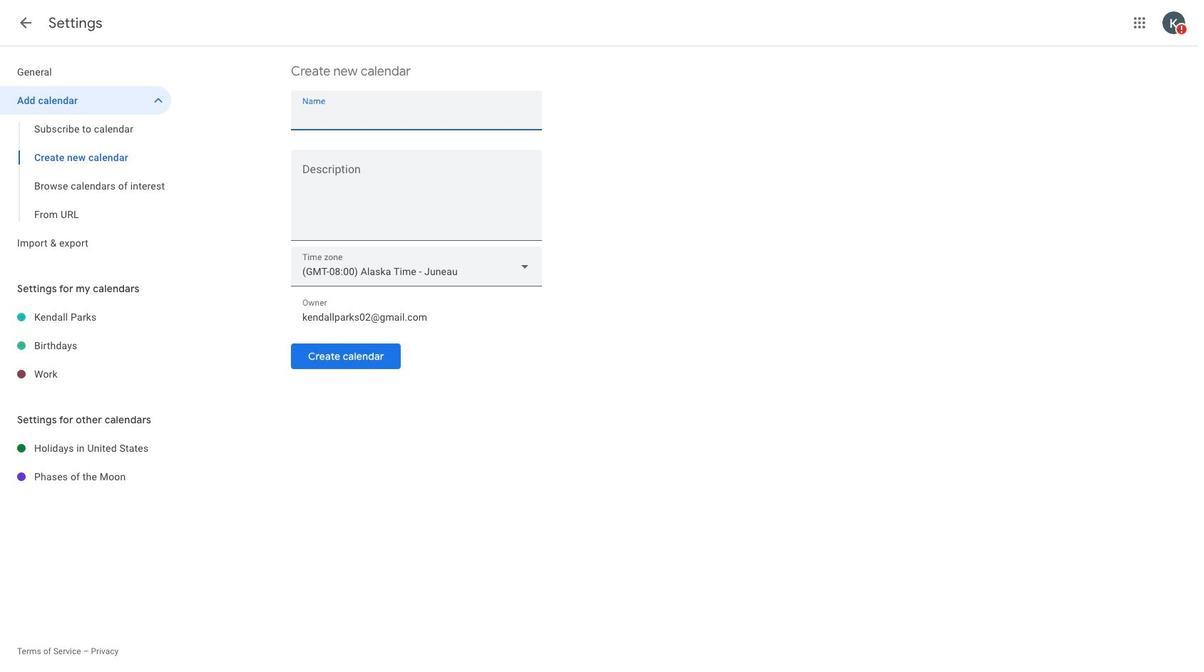 Task type: describe. For each thing, give the bounding box(es) containing it.
2 tree from the top
[[0, 303, 171, 389]]

birthdays tree item
[[0, 332, 171, 360]]

3 tree from the top
[[0, 434, 171, 491]]

phases of the moon tree item
[[0, 463, 171, 491]]

holidays in united states tree item
[[0, 434, 171, 463]]

go back image
[[17, 14, 34, 31]]

1 tree from the top
[[0, 58, 171, 258]]



Task type: locate. For each thing, give the bounding box(es) containing it.
1 vertical spatial tree
[[0, 303, 171, 389]]

heading
[[49, 14, 103, 32]]

group
[[0, 115, 171, 229]]

0 vertical spatial tree
[[0, 58, 171, 258]]

work tree item
[[0, 360, 171, 389]]

kendall parks tree item
[[0, 303, 171, 332]]

None text field
[[302, 106, 531, 126], [291, 166, 542, 235], [302, 106, 531, 126], [291, 166, 542, 235]]

2 vertical spatial tree
[[0, 434, 171, 491]]

add calendar tree item
[[0, 86, 171, 115]]

None field
[[291, 247, 542, 287]]

tree
[[0, 58, 171, 258], [0, 303, 171, 389], [0, 434, 171, 491]]

None text field
[[302, 307, 531, 327]]



Task type: vqa. For each thing, say whether or not it's contained in the screenshot.
Add calendar TREE ITEM
yes



